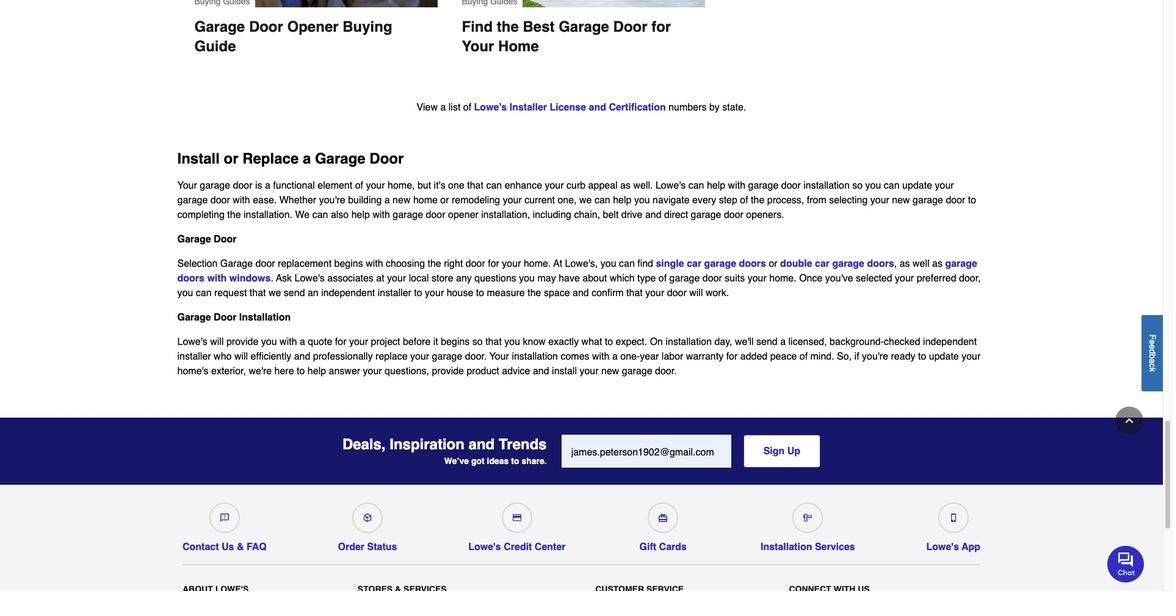 Task type: describe. For each thing, give the bounding box(es) containing it.
you left may
[[519, 273, 535, 284]]

a right is
[[265, 180, 270, 191]]

of inside . ask lowe's associates at your local store any questions you may have about which type of garage door suits your home. once you've selected your preferred door, you can request that we send an independent installer to your house to measure the space and confirm that your door will work.
[[659, 273, 667, 284]]

lowe's credit center
[[468, 542, 566, 553]]

ask
[[276, 273, 292, 284]]

0 vertical spatial home.
[[524, 258, 551, 269]]

gift
[[640, 542, 656, 553]]

lowe's will provide you with a quote for your project before it begins so that you know exactly what to expect. on installation day, we'll send a licensed, background-checked independent installer who will efficiently and professionally replace your garage door. your installation comes with a one-year labor warranty for added peace of mind. so, if you're ready to update your home's exterior, we're here to help answer your questions, provide product advice and install your new garage door.
[[177, 336, 981, 377]]

send inside . ask lowe's associates at your local store any questions you may have about which type of garage door suits your home. once you've selected your preferred door, you can request that we send an independent installer to your house to measure the space and confirm that your door will work.
[[284, 288, 305, 299]]

licensed,
[[789, 336, 827, 347]]

will inside . ask lowe's associates at your local store any questions you may have about which type of garage door suits your home. once you've selected your preferred door, you can request that we send an independent installer to your house to measure the space and confirm that your door will work.
[[690, 288, 703, 299]]

door up the home,
[[370, 150, 404, 167]]

,
[[894, 258, 897, 269]]

us
[[222, 542, 234, 553]]

here
[[275, 366, 294, 377]]

who
[[214, 351, 232, 362]]

installation,
[[481, 209, 530, 220]]

garage for garage door opener buying guide
[[194, 18, 245, 35]]

1 horizontal spatial doors
[[739, 258, 766, 269]]

update inside the lowe's will provide you with a quote for your project before it begins so that you know exactly what to expect. on installation day, we'll send a licensed, background-checked independent installer who will efficiently and professionally replace your garage door. your installation comes with a one-year labor warranty for added peace of mind. so, if you're ready to update your home's exterior, we're here to help answer your questions, provide product advice and install your new garage door.
[[929, 351, 959, 362]]

replace
[[376, 351, 408, 362]]

find
[[638, 258, 653, 269]]

replacement
[[278, 258, 332, 269]]

d
[[1148, 349, 1158, 354]]

deals, inspiration and trends we've got ideas to share.
[[342, 436, 547, 466]]

Email Address email field
[[562, 435, 731, 468]]

0 horizontal spatial installation
[[512, 351, 558, 362]]

credit card image
[[513, 514, 521, 522]]

year
[[640, 351, 659, 362]]

installer inside . ask lowe's associates at your local store any questions you may have about which type of garage door suits your home. once you've selected your preferred door, you can request that we send an independent installer to your house to measure the space and confirm that your door will work.
[[378, 288, 411, 299]]

warranty
[[686, 351, 724, 362]]

scroll to top element
[[1116, 407, 1144, 435]]

if
[[855, 351, 859, 362]]

request
[[214, 288, 247, 299]]

faq
[[247, 542, 267, 553]]

send inside the lowe's will provide you with a quote for your project before it begins so that you know exactly what to expect. on installation day, we'll send a licensed, background-checked independent installer who will efficiently and professionally replace your garage door. your installation comes with a one-year labor warranty for added peace of mind. so, if you're ready to update your home's exterior, we're here to help answer your questions, provide product advice and install your new garage door.
[[757, 336, 778, 347]]

begins inside the lowe's will provide you with a quote for your project before it begins so that you know exactly what to expect. on installation day, we'll send a licensed, background-checked independent installer who will efficiently and professionally replace your garage door. your installation comes with a one-year labor warranty for added peace of mind. so, if you're ready to update your home's exterior, we're here to help answer your questions, provide product advice and install your new garage door.
[[441, 336, 470, 347]]

you're inside your garage door is a functional element of your home, but it's one that can enhance your curb appeal as well. lowe's can help with garage door installation so you can update your garage door with ease. whether you're building a new home or remodeling your current one, we can help you navigate every step of the process, from selecting your new garage door to completing the installation. we can also help with garage door opener installation, including chain, belt drive and direct garage door openers.
[[319, 195, 345, 206]]

2 horizontal spatial doors
[[867, 258, 894, 269]]

contact us & faq
[[183, 542, 267, 553]]

we've
[[444, 456, 469, 466]]

double
[[780, 258, 812, 269]]

one,
[[558, 195, 577, 206]]

door for garage door installation
[[214, 312, 237, 323]]

0 vertical spatial installation
[[239, 312, 291, 323]]

order status link
[[338, 498, 397, 553]]

every
[[692, 195, 716, 206]]

you down well.
[[634, 195, 650, 206]]

.
[[271, 273, 273, 284]]

lowe's credit center link
[[468, 498, 566, 553]]

garage inside garage doors with windows
[[945, 258, 978, 269]]

with up step
[[728, 180, 746, 191]]

lowe's inside . ask lowe's associates at your local store any questions you may have about which type of garage door suits your home. once you've selected your preferred door, you can request that we send an independent installer to your house to measure the space and confirm that your door will work.
[[295, 273, 325, 284]]

the right completing
[[227, 209, 241, 220]]

numbers
[[669, 102, 707, 113]]

you're inside the lowe's will provide you with a quote for your project before it begins so that you know exactly what to expect. on installation day, we'll send a licensed, background-checked independent installer who will efficiently and professionally replace your garage door. your installation comes with a one-year labor warranty for added peace of mind. so, if you're ready to update your home's exterior, we're here to help answer your questions, provide product advice and install your new garage door.
[[862, 351, 888, 362]]

at
[[376, 273, 384, 284]]

a left one-
[[612, 351, 618, 362]]

2 horizontal spatial as
[[932, 258, 943, 269]]

including
[[533, 209, 571, 220]]

for inside find the best garage door for your home
[[652, 18, 671, 35]]

center
[[535, 542, 566, 553]]

you left the know
[[505, 336, 520, 347]]

background-
[[830, 336, 884, 347]]

can inside . ask lowe's associates at your local store any questions you may have about which type of garage door suits your home. once you've selected your preferred door, you can request that we send an independent installer to your house to measure the space and confirm that your door will work.
[[196, 288, 212, 299]]

you up efficiently
[[261, 336, 277, 347]]

and inside your garage door is a functional element of your home, but it's one that can enhance your curb appeal as well. lowe's can help with garage door installation so you can update your garage door with ease. whether you're building a new home or remodeling your current one, we can help you navigate every step of the process, from selecting your new garage door to completing the installation. we can also help with garage door opener installation, including chain, belt drive and direct garage door openers.
[[645, 209, 662, 220]]

garage door installation
[[177, 312, 291, 323]]

0 horizontal spatial new
[[393, 195, 411, 206]]

installation services link
[[761, 498, 855, 553]]

you down the selection garage
[[177, 288, 193, 299]]

and down quote
[[294, 351, 310, 362]]

installation.
[[244, 209, 293, 220]]

0 horizontal spatial will
[[210, 336, 224, 347]]

on
[[650, 336, 663, 347]]

work.
[[706, 288, 729, 299]]

before
[[403, 336, 431, 347]]

find the best garage door for your home
[[462, 18, 675, 55]]

that inside the lowe's will provide you with a quote for your project before it begins so that you know exactly what to expect. on installation day, we'll send a licensed, background-checked independent installer who will efficiently and professionally replace your garage door. your installation comes with a one-year labor warranty for added peace of mind. so, if you're ready to update your home's exterior, we're here to help answer your questions, provide product advice and install your new garage door.
[[486, 336, 502, 347]]

a left quote
[[300, 336, 305, 347]]

with left the ease.
[[233, 195, 250, 206]]

from
[[807, 195, 827, 206]]

state.
[[722, 102, 746, 113]]

opener
[[448, 209, 479, 220]]

0 horizontal spatial or
[[224, 150, 238, 167]]

double garage doors on a brick attached garage. image
[[457, 0, 705, 7]]

door for garage door opener buying guide
[[249, 18, 283, 35]]

got
[[471, 456, 485, 466]]

2 horizontal spatial or
[[769, 258, 778, 269]]

the inside . ask lowe's associates at your local store any questions you may have about which type of garage door suits your home. once you've selected your preferred door, you can request that we send an independent installer to your house to measure the space and confirm that your door will work.
[[528, 288, 541, 299]]

and left install
[[533, 366, 549, 377]]

house
[[447, 288, 473, 299]]

status
[[367, 542, 397, 553]]

2 e from the top
[[1148, 344, 1158, 349]]

lowe's inside your garage door is a functional element of your home, but it's one that can enhance your curb appeal as well. lowe's can help with garage door installation so you can update your garage door with ease. whether you're building a new home or remodeling your current one, we can help you navigate every step of the process, from selecting your new garage door to completing the installation. we can also help with garage door opener installation, including chain, belt drive and direct garage door openers.
[[656, 180, 686, 191]]

sign up button
[[744, 435, 821, 468]]

to inside deals, inspiration and trends we've got ideas to share.
[[511, 456, 519, 466]]

peace
[[770, 351, 797, 362]]

k
[[1148, 367, 1158, 372]]

lowe's for lowe's app
[[927, 542, 959, 553]]

services
[[815, 542, 855, 553]]

door,
[[959, 273, 981, 284]]

your garage door is a functional element of your home, but it's one that can enhance your curb appeal as well. lowe's can help with garage door installation so you can update your garage door with ease. whether you're building a new home or remodeling your current one, we can help you navigate every step of the process, from selecting your new garage door to completing the installation. we can also help with garage door opener installation, including chain, belt drive and direct garage door openers.
[[177, 180, 976, 220]]

have
[[559, 273, 580, 284]]

mind.
[[811, 351, 834, 362]]

0 horizontal spatial begins
[[334, 258, 363, 269]]

belt
[[603, 209, 619, 220]]

door inside find the best garage door for your home
[[613, 18, 648, 35]]

install
[[177, 150, 220, 167]]

also
[[331, 209, 349, 220]]

home's
[[177, 366, 209, 377]]

and right "license"
[[589, 102, 606, 113]]

that down 'windows'
[[250, 288, 266, 299]]

we inside . ask lowe's associates at your local store any questions you may have about which type of garage door suits your home. once you've selected your preferred door, you can request that we send an independent installer to your house to measure the space and confirm that your door will work.
[[269, 288, 281, 299]]

c
[[1148, 363, 1158, 367]]

lowe's,
[[565, 258, 598, 269]]

replace
[[243, 150, 299, 167]]

home,
[[388, 180, 415, 191]]

so inside the lowe's will provide you with a quote for your project before it begins so that you know exactly what to expect. on installation day, we'll send a licensed, background-checked independent installer who will efficiently and professionally replace your garage door. your installation comes with a one-year labor warranty for added peace of mind. so, if you're ready to update your home's exterior, we're here to help answer your questions, provide product advice and install your new garage door.
[[472, 336, 483, 347]]

of inside the lowe's will provide you with a quote for your project before it begins so that you know exactly what to expect. on installation day, we'll send a licensed, background-checked independent installer who will efficiently and professionally replace your garage door. your installation comes with a one-year labor warranty for added peace of mind. so, if you're ready to update your home's exterior, we're here to help answer your questions, provide product advice and install your new garage door.
[[800, 351, 808, 362]]

of right step
[[740, 195, 748, 206]]

chevron up image
[[1124, 415, 1136, 427]]

garage door
[[177, 234, 237, 245]]

guide
[[194, 38, 236, 55]]

1 vertical spatial door.
[[655, 366, 677, 377]]

gift cards
[[640, 542, 687, 553]]

0 horizontal spatial provide
[[226, 336, 259, 347]]

it
[[433, 336, 438, 347]]

2 car from the left
[[815, 258, 830, 269]]

garage for garage door installation
[[177, 312, 211, 323]]

independent inside . ask lowe's associates at your local store any questions you may have about which type of garage door suits your home. once you've selected your preferred door, you can request that we send an independent installer to your house to measure the space and confirm that your door will work.
[[321, 288, 375, 299]]

questions
[[475, 273, 516, 284]]

certification
[[609, 102, 666, 113]]

current
[[525, 195, 555, 206]]

store
[[432, 273, 453, 284]]

that down type
[[627, 288, 643, 299]]

choosing
[[386, 258, 425, 269]]

f
[[1148, 334, 1158, 339]]

2 horizontal spatial new
[[892, 195, 910, 206]]

single car garage doors link
[[656, 258, 766, 269]]

a left list
[[441, 102, 446, 113]]

installer inside the lowe's will provide you with a quote for your project before it begins so that you know exactly what to expect. on installation day, we'll send a licensed, background-checked independent installer who will efficiently and professionally replace your garage door. your installation comes with a one-year labor warranty for added peace of mind. so, if you're ready to update your home's exterior, we're here to help answer your questions, provide product advice and install your new garage door.
[[177, 351, 211, 362]]

find the best garage door for your home link
[[457, 0, 705, 56]]

that inside your garage door is a functional element of your home, but it's one that can enhance your curb appeal as well. lowe's can help with garage door installation so you can update your garage door with ease. whether you're building a new home or remodeling your current one, we can help you navigate every step of the process, from selecting your new garage door to completing the installation. we can also help with garage door opener installation, including chain, belt drive and direct garage door openers.
[[467, 180, 484, 191]]

we inside your garage door is a functional element of your home, but it's one that can enhance your curb appeal as well. lowe's can help with garage door installation so you can update your garage door with ease. whether you're building a new home or remodeling your current one, we can help you navigate every step of the process, from selecting your new garage door to completing the installation. we can also help with garage door opener installation, including chain, belt drive and direct garage door openers.
[[579, 195, 592, 206]]

selected
[[856, 273, 892, 284]]

questions,
[[385, 366, 429, 377]]

you up about
[[601, 258, 616, 269]]

customer care image
[[220, 514, 229, 522]]

selection garage door replacement begins with choosing the right door for your home. at lowe's, you can find single car garage doors or double car garage doors , as well as
[[177, 258, 945, 269]]

mobile image
[[949, 514, 958, 522]]

single
[[656, 258, 684, 269]]



Task type: locate. For each thing, give the bounding box(es) containing it.
garage for garage door
[[177, 234, 211, 245]]

car right the single
[[687, 258, 702, 269]]

garage door opener buying guide
[[194, 18, 396, 55]]

and right drive
[[645, 209, 662, 220]]

associates
[[327, 273, 374, 284]]

sign up
[[764, 446, 801, 457]]

is
[[255, 180, 262, 191]]

installation up efficiently
[[239, 312, 291, 323]]

lowe's up home's
[[177, 336, 207, 347]]

1 e from the top
[[1148, 339, 1158, 344]]

lowe's up an
[[295, 273, 325, 284]]

with inside garage doors with windows
[[207, 273, 227, 284]]

will up who
[[210, 336, 224, 347]]

credit
[[504, 542, 532, 553]]

new right selecting
[[892, 195, 910, 206]]

or
[[224, 150, 238, 167], [440, 195, 449, 206], [769, 258, 778, 269]]

with up efficiently
[[280, 336, 297, 347]]

update inside your garage door is a functional element of your home, but it's one that can enhance your curb appeal as well. lowe's can help with garage door installation so you can update your garage door with ease. whether you're building a new home or remodeling your current one, we can help you navigate every step of the process, from selecting your new garage door to completing the installation. we can also help with garage door opener installation, including chain, belt drive and direct garage door openers.
[[903, 180, 932, 191]]

license
[[550, 102, 586, 113]]

that
[[467, 180, 484, 191], [250, 288, 266, 299], [627, 288, 643, 299], [486, 336, 502, 347]]

1 vertical spatial send
[[757, 336, 778, 347]]

help down building
[[352, 209, 370, 220]]

deals,
[[342, 436, 386, 453]]

order
[[338, 542, 365, 553]]

home.
[[524, 258, 551, 269], [770, 273, 797, 284]]

as inside your garage door is a functional element of your home, but it's one that can enhance your curb appeal as well. lowe's can help with garage door installation so you can update your garage door with ease. whether you're building a new home or remodeling your current one, we can help you navigate every step of the process, from selecting your new garage door to completing the installation. we can also help with garage door opener installation, including chain, belt drive and direct garage door openers.
[[620, 180, 631, 191]]

any
[[456, 273, 472, 284]]

one
[[448, 180, 465, 191]]

provide down it
[[432, 366, 464, 377]]

measure
[[487, 288, 525, 299]]

professionally
[[313, 351, 373, 362]]

installation down dimensions image
[[761, 542, 812, 553]]

1 horizontal spatial will
[[234, 351, 248, 362]]

1 vertical spatial will
[[210, 336, 224, 347]]

of right type
[[659, 273, 667, 284]]

a inside the f e e d b a c k button
[[1148, 358, 1158, 363]]

help up every
[[707, 180, 725, 191]]

lowe's
[[474, 102, 507, 113]]

a up peace
[[780, 336, 786, 347]]

1 horizontal spatial car
[[815, 258, 830, 269]]

preferred
[[917, 273, 957, 284]]

1 car from the left
[[687, 258, 702, 269]]

. ask lowe's associates at your local store any questions you may have about which type of garage door suits your home. once you've selected your preferred door, you can request that we send an independent installer to your house to measure the space and confirm that your door will work.
[[177, 273, 981, 299]]

or right install
[[224, 150, 238, 167]]

new down the home,
[[393, 195, 411, 206]]

0 horizontal spatial doors
[[177, 273, 205, 284]]

garage up element
[[315, 150, 366, 167]]

of down the licensed,
[[800, 351, 808, 362]]

your inside find the best garage door for your home
[[462, 38, 494, 55]]

2 horizontal spatial installation
[[804, 180, 850, 191]]

0 vertical spatial you're
[[319, 195, 345, 206]]

up
[[788, 446, 801, 457]]

0 vertical spatial begins
[[334, 258, 363, 269]]

your up product
[[490, 351, 509, 362]]

the up 'openers.'
[[751, 195, 765, 206]]

that up product
[[486, 336, 502, 347]]

door down double garage doors on a brick attached garage. image
[[613, 18, 648, 35]]

or left double
[[769, 258, 778, 269]]

2 vertical spatial installation
[[512, 351, 558, 362]]

1 horizontal spatial we
[[579, 195, 592, 206]]

as left well.
[[620, 180, 631, 191]]

lowe's
[[656, 180, 686, 191], [295, 273, 325, 284], [177, 336, 207, 347], [468, 542, 501, 553], [927, 542, 959, 553]]

1 horizontal spatial or
[[440, 195, 449, 206]]

install
[[552, 366, 577, 377]]

will right who
[[234, 351, 248, 362]]

as right ,
[[900, 258, 910, 269]]

labor
[[662, 351, 684, 362]]

1 horizontal spatial so
[[853, 180, 863, 191]]

with down building
[[373, 209, 390, 220]]

lowe's up navigate
[[656, 180, 686, 191]]

0 vertical spatial independent
[[321, 288, 375, 299]]

you up selecting
[[866, 180, 881, 191]]

or inside your garage door is a functional element of your home, but it's one that can enhance your curb appeal as well. lowe's can help with garage door installation so you can update your garage door with ease. whether you're building a new home or remodeling your current one, we can help you navigate every step of the process, from selecting your new garage door to completing the installation. we can also help with garage door opener installation, including chain, belt drive and direct garage door openers.
[[440, 195, 449, 206]]

door. down the labor
[[655, 366, 677, 377]]

which
[[610, 273, 635, 284]]

garage down double garage doors on a brick attached garage. image
[[559, 18, 609, 35]]

garage
[[200, 180, 230, 191], [748, 180, 779, 191], [177, 195, 208, 206], [913, 195, 943, 206], [393, 209, 423, 220], [691, 209, 721, 220], [704, 258, 736, 269], [833, 258, 865, 269], [945, 258, 978, 269], [670, 273, 700, 284], [432, 351, 462, 362], [622, 366, 652, 377]]

garage doors with windows
[[177, 258, 978, 284]]

help up drive
[[613, 195, 632, 206]]

0 horizontal spatial send
[[284, 288, 305, 299]]

so
[[853, 180, 863, 191], [472, 336, 483, 347]]

send up added at right
[[757, 336, 778, 347]]

what
[[582, 336, 602, 347]]

with up at at the left top of the page
[[366, 258, 383, 269]]

garage door opener buying guide link
[[190, 0, 437, 56]]

the inside find the best garage door for your home
[[497, 18, 519, 35]]

&
[[237, 542, 244, 553]]

door up the selection garage
[[214, 234, 237, 245]]

1 vertical spatial so
[[472, 336, 483, 347]]

0 horizontal spatial as
[[620, 180, 631, 191]]

0 vertical spatial we
[[579, 195, 592, 206]]

garage doors with windows link
[[177, 258, 978, 284]]

1 horizontal spatial send
[[757, 336, 778, 347]]

1 horizontal spatial provide
[[432, 366, 464, 377]]

1 vertical spatial provide
[[432, 366, 464, 377]]

you're down element
[[319, 195, 345, 206]]

update
[[903, 180, 932, 191], [929, 351, 959, 362]]

1 vertical spatial or
[[440, 195, 449, 206]]

curb
[[567, 180, 586, 191]]

expect.
[[616, 336, 647, 347]]

door. up product
[[465, 351, 487, 362]]

1 vertical spatial installer
[[177, 351, 211, 362]]

contact us & faq link
[[183, 498, 267, 553]]

b
[[1148, 354, 1158, 358]]

0 vertical spatial your
[[462, 38, 494, 55]]

sign
[[764, 446, 785, 457]]

door
[[249, 18, 283, 35], [613, 18, 648, 35], [370, 150, 404, 167], [214, 234, 237, 245], [214, 312, 237, 323]]

a up functional
[[303, 150, 311, 167]]

garage inside find the best garage door for your home
[[559, 18, 609, 35]]

0 horizontal spatial home.
[[524, 258, 551, 269]]

added
[[741, 351, 768, 362]]

provide up who
[[226, 336, 259, 347]]

0 horizontal spatial we
[[269, 288, 281, 299]]

openers.
[[746, 209, 784, 220]]

garage up home's
[[177, 312, 211, 323]]

doors down the selection garage
[[177, 273, 205, 284]]

dimensions image
[[804, 514, 812, 522]]

you're right if
[[862, 351, 888, 362]]

1 vertical spatial installation
[[666, 336, 712, 347]]

so inside your garage door is a functional element of your home, but it's one that can enhance your curb appeal as well. lowe's can help with garage door installation so you can update your garage door with ease. whether you're building a new home or remodeling your current one, we can help you navigate every step of the process, from selecting your new garage door to completing the installation. we can also help with garage door opener installation, including chain, belt drive and direct garage door openers.
[[853, 180, 863, 191]]

lowe's for lowe's credit center
[[468, 542, 501, 553]]

garage inside . ask lowe's associates at your local store any questions you may have about which type of garage door suits your home. once you've selected your preferred door, you can request that we send an independent installer to your house to measure the space and confirm that your door will work.
[[670, 273, 700, 284]]

list
[[449, 102, 461, 113]]

1 vertical spatial update
[[929, 351, 959, 362]]

garage
[[194, 18, 245, 35], [559, 18, 609, 35], [315, 150, 366, 167], [177, 234, 211, 245], [177, 312, 211, 323]]

may
[[538, 273, 556, 284]]

so up product
[[472, 336, 483, 347]]

0 vertical spatial or
[[224, 150, 238, 167]]

1 vertical spatial you're
[[862, 351, 888, 362]]

your down find
[[462, 38, 494, 55]]

product
[[467, 366, 499, 377]]

the up home
[[497, 18, 519, 35]]

provide
[[226, 336, 259, 347], [432, 366, 464, 377]]

garage inside garage door opener buying guide
[[194, 18, 245, 35]]

will left the "work."
[[690, 288, 703, 299]]

installation down the know
[[512, 351, 558, 362]]

or down it's at left
[[440, 195, 449, 206]]

e up "d"
[[1148, 339, 1158, 344]]

process,
[[767, 195, 804, 206]]

2 vertical spatial or
[[769, 258, 778, 269]]

new down what
[[601, 366, 619, 377]]

a down the home,
[[385, 195, 390, 206]]

quote
[[308, 336, 332, 347]]

0 horizontal spatial so
[[472, 336, 483, 347]]

lowe's app link
[[927, 498, 981, 553]]

home. inside . ask lowe's associates at your local store any questions you may have about which type of garage door suits your home. once you've selected your preferred door, you can request that we send an independent installer to your house to measure the space and confirm that your door will work.
[[770, 273, 797, 284]]

gift card image
[[659, 514, 668, 522]]

1 horizontal spatial as
[[900, 258, 910, 269]]

as up preferred
[[932, 258, 943, 269]]

1 vertical spatial your
[[177, 180, 197, 191]]

car up 'once'
[[815, 258, 830, 269]]

1 vertical spatial we
[[269, 288, 281, 299]]

of up building
[[355, 180, 363, 191]]

home. up may
[[524, 258, 551, 269]]

inspiration
[[390, 436, 465, 453]]

2 vertical spatial your
[[490, 351, 509, 362]]

chain,
[[574, 209, 600, 220]]

a up k
[[1148, 358, 1158, 363]]

1 horizontal spatial installer
[[378, 288, 411, 299]]

installation
[[239, 312, 291, 323], [761, 542, 812, 553]]

0 vertical spatial door.
[[465, 351, 487, 362]]

once
[[799, 273, 823, 284]]

we're
[[249, 366, 272, 377]]

lowe's left app
[[927, 542, 959, 553]]

and up got
[[469, 436, 495, 453]]

door for garage door
[[214, 234, 237, 245]]

send down ask
[[284, 288, 305, 299]]

direct
[[664, 209, 688, 220]]

so up selecting
[[853, 180, 863, 191]]

a couple in the car, where a man is pressing the garage door opener on the car visor. image
[[190, 0, 437, 7]]

functional
[[273, 180, 315, 191]]

1 horizontal spatial installation
[[761, 542, 812, 553]]

0 vertical spatial provide
[[226, 336, 259, 347]]

with down what
[[592, 351, 610, 362]]

exactly
[[549, 336, 579, 347]]

0 vertical spatial update
[[903, 180, 932, 191]]

home
[[498, 38, 539, 55]]

2 vertical spatial will
[[234, 351, 248, 362]]

you've
[[825, 273, 853, 284]]

appeal
[[588, 180, 618, 191]]

independent inside the lowe's will provide you with a quote for your project before it begins so that you know exactly what to expect. on installation day, we'll send a licensed, background-checked independent installer who will efficiently and professionally replace your garage door. your installation comes with a one-year labor warranty for added peace of mind. so, if you're ready to update your home's exterior, we're here to help answer your questions, provide product advice and install your new garage door.
[[923, 336, 977, 347]]

of right list
[[463, 102, 471, 113]]

well
[[913, 258, 930, 269]]

lowe's left credit
[[468, 542, 501, 553]]

1 horizontal spatial home.
[[770, 273, 797, 284]]

1 horizontal spatial begins
[[441, 336, 470, 347]]

home. down double
[[770, 273, 797, 284]]

1 vertical spatial installation
[[761, 542, 812, 553]]

2 horizontal spatial will
[[690, 288, 703, 299]]

0 horizontal spatial installer
[[177, 351, 211, 362]]

help inside the lowe's will provide you with a quote for your project before it begins so that you know exactly what to expect. on installation day, we'll send a licensed, background-checked independent installer who will efficiently and professionally replace your garage door. your installation comes with a one-year labor warranty for added peace of mind. so, if you're ready to update your home's exterior, we're here to help answer your questions, provide product advice and install your new garage door.
[[308, 366, 326, 377]]

1 vertical spatial independent
[[923, 336, 977, 347]]

begins
[[334, 258, 363, 269], [441, 336, 470, 347]]

view
[[417, 102, 438, 113]]

your inside the lowe's will provide you with a quote for your project before it begins so that you know exactly what to expect. on installation day, we'll send a licensed, background-checked independent installer who will efficiently and professionally replace your garage door. your installation comes with a one-year labor warranty for added peace of mind. so, if you're ready to update your home's exterior, we're here to help answer your questions, provide product advice and install your new garage door.
[[490, 351, 509, 362]]

to inside your garage door is a functional element of your home, but it's one that can enhance your curb appeal as well. lowe's can help with garage door installation so you can update your garage door with ease. whether you're building a new home or remodeling your current one, we can help you navigate every step of the process, from selecting your new garage door to completing the installation. we can also help with garage door opener installation, including chain, belt drive and direct garage door openers.
[[968, 195, 976, 206]]

we
[[579, 195, 592, 206], [269, 288, 281, 299]]

installer
[[510, 102, 547, 113]]

1 horizontal spatial you're
[[862, 351, 888, 362]]

door left opener
[[249, 18, 283, 35]]

0 horizontal spatial you're
[[319, 195, 345, 206]]

0 horizontal spatial installation
[[239, 312, 291, 323]]

independent right checked
[[923, 336, 977, 347]]

will
[[690, 288, 703, 299], [210, 336, 224, 347], [234, 351, 248, 362]]

lowe's inside the lowe's will provide you with a quote for your project before it begins so that you know exactly what to expect. on installation day, we'll send a licensed, background-checked independent installer who will efficiently and professionally replace your garage door. your installation comes with a one-year labor warranty for added peace of mind. so, if you're ready to update your home's exterior, we're here to help answer your questions, provide product advice and install your new garage door.
[[177, 336, 207, 347]]

the
[[497, 18, 519, 35], [751, 195, 765, 206], [227, 209, 241, 220], [428, 258, 441, 269], [528, 288, 541, 299]]

0 vertical spatial will
[[690, 288, 703, 299]]

0 horizontal spatial door.
[[465, 351, 487, 362]]

with down the selection garage
[[207, 273, 227, 284]]

help left answer
[[308, 366, 326, 377]]

e
[[1148, 339, 1158, 344], [1148, 344, 1158, 349]]

confirm
[[592, 288, 624, 299]]

0 vertical spatial send
[[284, 288, 305, 299]]

and down have
[[573, 288, 589, 299]]

1 horizontal spatial independent
[[923, 336, 977, 347]]

the up store
[[428, 258, 441, 269]]

0 vertical spatial installation
[[804, 180, 850, 191]]

your down install
[[177, 180, 197, 191]]

and inside deals, inspiration and trends we've got ideas to share.
[[469, 436, 495, 453]]

project
[[371, 336, 400, 347]]

and inside . ask lowe's associates at your local store any questions you may have about which type of garage door suits your home. once you've selected your preferred door, you can request that we send an independent installer to your house to measure the space and confirm that your door will work.
[[573, 288, 589, 299]]

the down may
[[528, 288, 541, 299]]

0 horizontal spatial car
[[687, 258, 702, 269]]

1 horizontal spatial new
[[601, 366, 619, 377]]

0 vertical spatial installer
[[378, 288, 411, 299]]

pickup image
[[363, 514, 372, 522]]

1 vertical spatial home.
[[770, 273, 797, 284]]

comes
[[561, 351, 590, 362]]

doors up suits
[[739, 258, 766, 269]]

1 horizontal spatial installation
[[666, 336, 712, 347]]

type
[[638, 273, 656, 284]]

buying
[[343, 18, 392, 35]]

0 vertical spatial so
[[853, 180, 863, 191]]

installer up home's
[[177, 351, 211, 362]]

door down request
[[214, 312, 237, 323]]

chat invite button image
[[1108, 545, 1145, 582]]

best
[[523, 18, 555, 35]]

trends
[[499, 436, 547, 453]]

an
[[308, 288, 319, 299]]

installation up "from"
[[804, 180, 850, 191]]

begins right it
[[441, 336, 470, 347]]

that up remodeling
[[467, 180, 484, 191]]

installer down at at the left top of the page
[[378, 288, 411, 299]]

double car garage doors link
[[780, 258, 894, 269]]

garage down completing
[[177, 234, 211, 245]]

share.
[[522, 456, 547, 466]]

1 horizontal spatial door.
[[655, 366, 677, 377]]

door inside garage door opener buying guide
[[249, 18, 283, 35]]

garage up guide
[[194, 18, 245, 35]]

installation inside your garage door is a functional element of your home, but it's one that can enhance your curb appeal as well. lowe's can help with garage door installation so you can update your garage door with ease. whether you're building a new home or remodeling your current one, we can help you navigate every step of the process, from selecting your new garage door to completing the installation. we can also help with garage door opener installation, including chain, belt drive and direct garage door openers.
[[804, 180, 850, 191]]

your inside your garage door is a functional element of your home, but it's one that can enhance your curb appeal as well. lowe's can help with garage door installation so you can update your garage door with ease. whether you're building a new home or remodeling your current one, we can help you navigate every step of the process, from selecting your new garage door to completing the installation. we can also help with garage door opener installation, including chain, belt drive and direct garage door openers.
[[177, 180, 197, 191]]

right
[[444, 258, 463, 269]]

independent down 'associates' at the top left of the page
[[321, 288, 375, 299]]

new inside the lowe's will provide you with a quote for your project before it begins so that you know exactly what to expect. on installation day, we'll send a licensed, background-checked independent installer who will efficiently and professionally replace your garage door. your installation comes with a one-year labor warranty for added peace of mind. so, if you're ready to update your home's exterior, we're here to help answer your questions, provide product advice and install your new garage door.
[[601, 366, 619, 377]]

0 horizontal spatial independent
[[321, 288, 375, 299]]

sign up form
[[562, 435, 821, 468]]

doors inside garage doors with windows
[[177, 273, 205, 284]]

ready
[[891, 351, 916, 362]]

ease.
[[253, 195, 277, 206]]

lowe's for lowe's will provide you with a quote for your project before it begins so that you know exactly what to expect. on installation day, we'll send a licensed, background-checked independent installer who will efficiently and professionally replace your garage door. your installation comes with a one-year labor warranty for added peace of mind. so, if you're ready to update your home's exterior, we're here to help answer your questions, provide product advice and install your new garage door.
[[177, 336, 207, 347]]

1 vertical spatial begins
[[441, 336, 470, 347]]



Task type: vqa. For each thing, say whether or not it's contained in the screenshot.
We
yes



